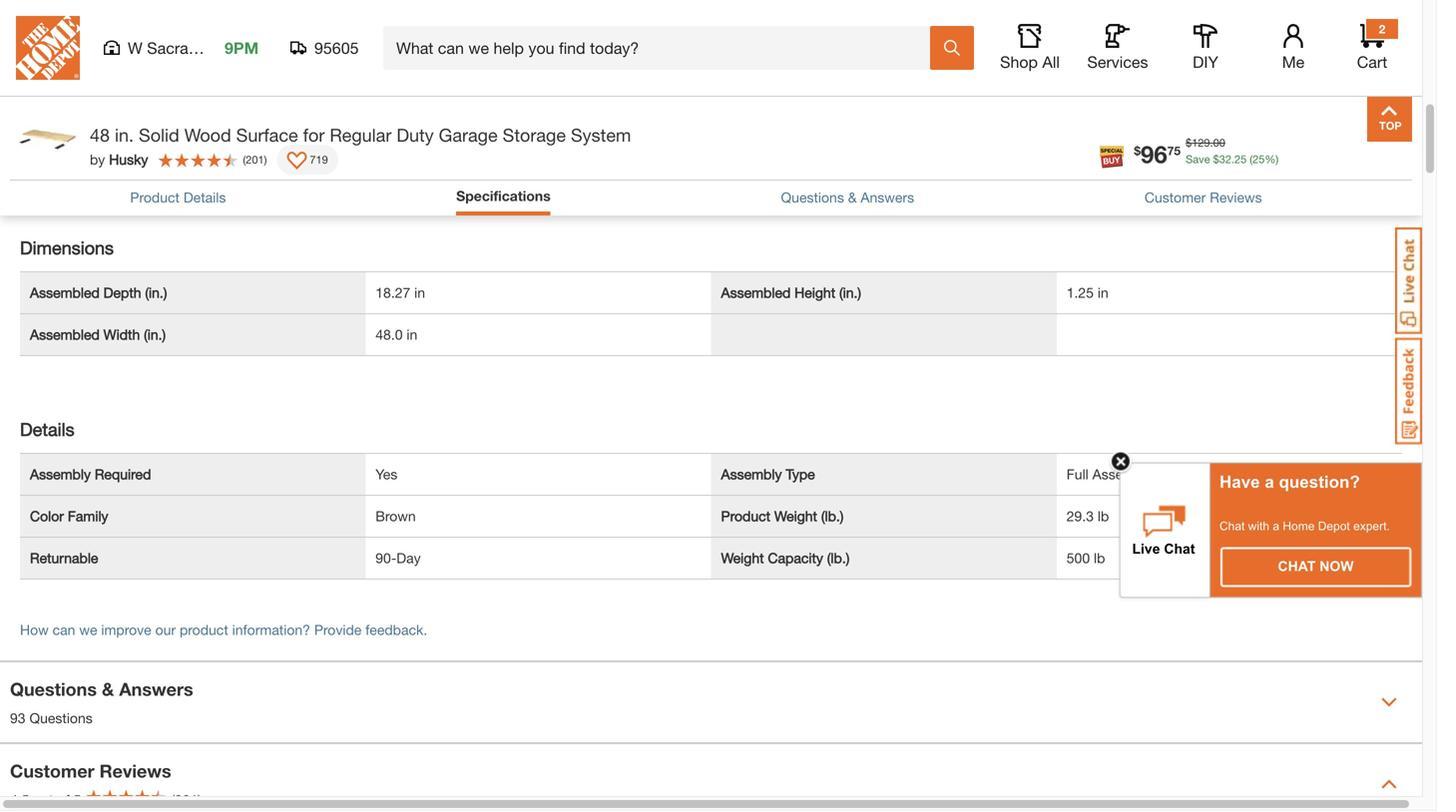 Task type: vqa. For each thing, say whether or not it's contained in the screenshot.
Office
no



Task type: describe. For each thing, give the bounding box(es) containing it.
wood
[[184, 124, 231, 146]]

assembly for assembly required
[[30, 466, 91, 482]]

48.0 in
[[376, 326, 418, 343]]

shop all
[[1000, 52, 1060, 71]]

depot
[[1318, 520, 1350, 533]]

assembly type
[[721, 466, 815, 482]]

3 assembly from the left
[[1093, 466, 1154, 482]]

1 horizontal spatial customer
[[1145, 189, 1206, 206]]

2
[[1379, 22, 1386, 36]]

assembled width (in.)
[[30, 326, 166, 343]]

5
[[73, 792, 81, 808]]

1 horizontal spatial reviews
[[1210, 189, 1262, 206]]

color family
[[30, 508, 108, 524]]

4.5
[[10, 792, 29, 808]]

0 vertical spatial a
[[1265, 473, 1274, 492]]

specifications dimensions: h 1.25 in , w 48.0 in , d 18.27 in
[[10, 136, 284, 183]]

0 horizontal spatial weight
[[721, 550, 764, 566]]

feedback.
[[365, 622, 427, 638]]

capacity
[[768, 550, 823, 566]]

chat with a home depot expert.
[[1220, 520, 1390, 533]]

0 horizontal spatial details
[[20, 419, 75, 440]]

returnable
[[30, 550, 98, 566]]

(in.) for assembled width (in.)
[[144, 326, 166, 343]]

chat now
[[1278, 559, 1354, 574]]

1 required from the left
[[95, 466, 151, 482]]

services button
[[1086, 24, 1150, 72]]

day
[[397, 550, 421, 566]]

specifications for specifications dimensions: h 1.25 in , w 48.0 in , d 18.27 in
[[10, 136, 131, 157]]

1 vertical spatial customer
[[10, 760, 94, 782]]

)
[[264, 153, 267, 166]]

719
[[310, 153, 328, 166]]

full
[[1067, 466, 1089, 482]]

95605 button
[[290, 38, 359, 58]]

improve
[[101, 622, 151, 638]]

129
[[1192, 136, 1210, 149]]

me button
[[1262, 24, 1326, 72]]

32
[[1219, 153, 1232, 166]]

questions & answers 93 questions
[[10, 679, 193, 726]]

2 ( from the left
[[243, 153, 246, 166]]

for
[[303, 124, 325, 146]]

$ 96 75
[[1134, 140, 1181, 168]]

assembled for assembled width (in.)
[[30, 326, 100, 343]]

height
[[795, 284, 836, 301]]

500
[[1067, 550, 1090, 566]]

1 vertical spatial 1.25
[[1067, 284, 1094, 301]]

( 201 )
[[243, 153, 267, 166]]

96
[[1141, 140, 1168, 168]]

2 25 from the left
[[1253, 153, 1265, 166]]

0 horizontal spatial w
[[128, 38, 143, 57]]

1 horizontal spatial 18.27
[[376, 284, 411, 301]]

0 vertical spatial product details
[[10, 67, 142, 88]]

2 required from the left
[[1157, 466, 1214, 482]]

specifications for specifications
[[456, 188, 551, 204]]

question?
[[1279, 473, 1360, 492]]

48
[[90, 124, 110, 146]]

top button
[[1367, 97, 1412, 142]]

provide
[[314, 622, 362, 638]]

1 vertical spatial product details
[[130, 189, 226, 206]]

95605
[[314, 38, 359, 57]]

color
[[30, 508, 64, 524]]

(201)
[[171, 792, 202, 808]]

diy
[[1193, 52, 1219, 71]]

(lb.) for product weight (lb.)
[[821, 508, 844, 524]]

of
[[57, 792, 70, 808]]

assembly required
[[30, 466, 151, 482]]

1.25 inside specifications dimensions: h 1.25 in , w 48.0 in , d 18.27 in
[[105, 167, 132, 183]]

chat
[[1220, 520, 1245, 533]]

0 vertical spatial details
[[83, 67, 142, 88]]

by
[[90, 151, 105, 168]]

diy button
[[1174, 24, 1238, 72]]

save
[[1186, 153, 1210, 166]]

questions for questions & answers
[[781, 189, 844, 206]]

type
[[786, 466, 815, 482]]

product
[[180, 622, 228, 638]]

live chat image
[[1395, 228, 1422, 334]]

2 horizontal spatial details
[[183, 189, 226, 206]]

1 horizontal spatial weight
[[775, 508, 817, 524]]

the home depot logo image
[[16, 16, 80, 80]]

assembled depth (in.)
[[30, 284, 167, 301]]

in.
[[115, 124, 134, 146]]

assembly for assembly type
[[721, 466, 782, 482]]

2 horizontal spatial $
[[1213, 153, 1219, 166]]

surface
[[236, 124, 298, 146]]

shop all button
[[998, 24, 1062, 72]]

now
[[1320, 559, 1354, 574]]

1 vertical spatial reviews
[[99, 760, 171, 782]]

90-
[[376, 550, 397, 566]]

garage
[[439, 124, 498, 146]]

48 in. solid wood surface for regular duty garage storage system
[[90, 124, 631, 146]]

%)
[[1265, 153, 1279, 166]]

by husky
[[90, 151, 148, 168]]

width
[[103, 326, 140, 343]]

expert.
[[1354, 520, 1390, 533]]

w inside specifications dimensions: h 1.25 in , w 48.0 in , d 18.27 in
[[154, 167, 167, 183]]

h
[[91, 167, 101, 183]]

we
[[79, 622, 97, 638]]



Task type: locate. For each thing, give the bounding box(es) containing it.
0 horizontal spatial customer
[[10, 760, 94, 782]]

9pm
[[225, 38, 259, 57]]

1 horizontal spatial product
[[130, 189, 180, 206]]

caret image
[[1381, 776, 1397, 792]]

customer reviews button
[[1145, 187, 1262, 208], [1145, 187, 1262, 208]]

specifications up dimensions:
[[10, 136, 131, 157]]

1 horizontal spatial .
[[1232, 153, 1235, 166]]

product details down specifications dimensions: h 1.25 in , w 48.0 in , d 18.27 in
[[130, 189, 226, 206]]

1 vertical spatial answers
[[119, 679, 193, 700]]

details down d
[[183, 189, 226, 206]]

lb for 29.3 lb
[[1098, 508, 1109, 524]]

d
[[221, 167, 231, 183]]

chat
[[1278, 559, 1316, 574]]

brown
[[376, 508, 416, 524]]

product details up '48'
[[10, 67, 142, 88]]

lb right the 500
[[1094, 550, 1105, 566]]

1 vertical spatial specifications
[[456, 188, 551, 204]]

0 vertical spatial weight
[[775, 508, 817, 524]]

1 vertical spatial 18.27
[[376, 284, 411, 301]]

1 vertical spatial lb
[[1094, 550, 1105, 566]]

specifications
[[10, 136, 131, 157], [456, 188, 551, 204]]

questions & answers
[[781, 189, 914, 206]]

answers for questions & answers 93 questions
[[119, 679, 193, 700]]

a right with
[[1273, 520, 1280, 533]]

1 horizontal spatial 1.25
[[1067, 284, 1094, 301]]

required
[[95, 466, 151, 482], [1157, 466, 1214, 482]]

customer up 4.5 out of 5
[[10, 760, 94, 782]]

product up product image at top
[[10, 67, 78, 88]]

(in.) for assembled depth (in.)
[[145, 284, 167, 301]]

(
[[1250, 153, 1253, 166], [243, 153, 246, 166]]

assembly up color family
[[30, 466, 91, 482]]

specifications inside specifications dimensions: h 1.25 in , w 48.0 in , d 18.27 in
[[10, 136, 131, 157]]

1 vertical spatial questions
[[10, 679, 97, 700]]

$ 129 . 00 save $ 32 . 25 ( 25 %)
[[1186, 136, 1279, 166]]

product down specifications dimensions: h 1.25 in , w 48.0 in , d 18.27 in
[[130, 189, 180, 206]]

assembled down assembled depth (in.)
[[30, 326, 100, 343]]

yes
[[376, 466, 398, 482]]

assembled
[[30, 284, 100, 301], [721, 284, 791, 301], [30, 326, 100, 343]]

0 vertical spatial product
[[10, 67, 78, 88]]

1 ( from the left
[[1250, 153, 1253, 166]]

18.27 inside specifications dimensions: h 1.25 in , w 48.0 in , d 18.27 in
[[235, 167, 270, 183]]

w right husky
[[154, 167, 167, 183]]

shop
[[1000, 52, 1038, 71]]

details up in.
[[83, 67, 142, 88]]

display image
[[287, 152, 307, 172]]

( left %)
[[1250, 153, 1253, 166]]

719 button
[[277, 145, 338, 175]]

0 vertical spatial customer reviews
[[1145, 189, 1262, 206]]

our
[[155, 622, 176, 638]]

& for questions & answers 93 questions
[[102, 679, 114, 700]]

.
[[1210, 136, 1213, 149], [1232, 153, 1235, 166]]

0 horizontal spatial 25
[[1235, 153, 1247, 166]]

product
[[10, 67, 78, 88], [130, 189, 180, 206], [721, 508, 771, 524]]

1 vertical spatial details
[[183, 189, 226, 206]]

1 vertical spatial weight
[[721, 550, 764, 566]]

500 lb
[[1067, 550, 1105, 566]]

(lb.) for weight capacity (lb.)
[[827, 550, 850, 566]]

0 vertical spatial answers
[[861, 189, 914, 206]]

assembled down dimensions
[[30, 284, 100, 301]]

assembly left type in the right of the page
[[721, 466, 782, 482]]

services
[[1087, 52, 1148, 71]]

lb
[[1098, 508, 1109, 524], [1094, 550, 1105, 566]]

1 horizontal spatial w
[[154, 167, 167, 183]]

0 horizontal spatial $
[[1134, 144, 1141, 158]]

with
[[1248, 520, 1270, 533]]

answers inside questions & answers 93 questions
[[119, 679, 193, 700]]

2 vertical spatial details
[[20, 419, 75, 440]]

specifications button
[[456, 186, 551, 211], [456, 186, 551, 207]]

1 horizontal spatial 48.0
[[376, 326, 403, 343]]

feedback link image
[[1395, 337, 1422, 445]]

(in.) right height
[[839, 284, 861, 301]]

chat now link
[[1222, 548, 1410, 586]]

2 , from the left
[[213, 167, 217, 183]]

48.0
[[171, 167, 198, 183], [376, 326, 403, 343]]

1 assembly from the left
[[30, 466, 91, 482]]

0 vertical spatial w
[[128, 38, 143, 57]]

0 vertical spatial &
[[848, 189, 857, 206]]

2 vertical spatial questions
[[29, 710, 93, 726]]

all
[[1043, 52, 1060, 71]]

1 vertical spatial product
[[130, 189, 180, 206]]

family
[[68, 508, 108, 524]]

questions up the 93 on the left
[[10, 679, 97, 700]]

0 vertical spatial 48.0
[[171, 167, 198, 183]]

1 vertical spatial w
[[154, 167, 167, 183]]

, left d
[[213, 167, 217, 183]]

What can we help you find today? search field
[[396, 27, 929, 69]]

93
[[10, 710, 26, 726]]

required up family on the left
[[95, 466, 151, 482]]

assembled height (in.)
[[721, 284, 861, 301]]

storage
[[503, 124, 566, 146]]

how
[[20, 622, 49, 638]]

1 25 from the left
[[1235, 153, 1247, 166]]

questions up height
[[781, 189, 844, 206]]

required left have
[[1157, 466, 1214, 482]]

assembly right full at the bottom of page
[[1093, 466, 1154, 482]]

customer reviews up 5
[[10, 760, 171, 782]]

0 vertical spatial 18.27
[[235, 167, 270, 183]]

1 horizontal spatial specifications
[[456, 188, 551, 204]]

1 vertical spatial a
[[1273, 520, 1280, 533]]

2 vertical spatial product
[[721, 508, 771, 524]]

weight up capacity
[[775, 508, 817, 524]]

(in.)
[[145, 284, 167, 301], [839, 284, 861, 301], [144, 326, 166, 343]]

0 horizontal spatial specifications
[[10, 136, 131, 157]]

product details
[[10, 67, 142, 88], [130, 189, 226, 206]]

0 horizontal spatial 1.25
[[105, 167, 132, 183]]

201
[[246, 153, 264, 166]]

0 vertical spatial (lb.)
[[821, 508, 844, 524]]

home
[[1283, 520, 1315, 533]]

0 horizontal spatial customer reviews
[[10, 760, 171, 782]]

dimensions:
[[10, 167, 87, 183]]

& for questions & answers
[[848, 189, 857, 206]]

me
[[1282, 52, 1305, 71]]

(in.) right width at left
[[144, 326, 166, 343]]

0 horizontal spatial reviews
[[99, 760, 171, 782]]

assembled left height
[[721, 284, 791, 301]]

2 horizontal spatial product
[[721, 508, 771, 524]]

0 horizontal spatial .
[[1210, 136, 1213, 149]]

questions right the 93 on the left
[[29, 710, 93, 726]]

0 vertical spatial reviews
[[1210, 189, 1262, 206]]

1 horizontal spatial required
[[1157, 466, 1214, 482]]

1 vertical spatial .
[[1232, 153, 1235, 166]]

solid
[[139, 124, 179, 146]]

90-day
[[376, 550, 421, 566]]

1.25
[[105, 167, 132, 183], [1067, 284, 1094, 301]]

1 , from the left
[[147, 167, 151, 183]]

details up assembly required
[[20, 419, 75, 440]]

product weight (lb.)
[[721, 508, 844, 524]]

customer reviews down save at the right top
[[1145, 189, 1262, 206]]

18.27 down '201'
[[235, 167, 270, 183]]

reviews up (201)
[[99, 760, 171, 782]]

questions for questions & answers 93 questions
[[10, 679, 97, 700]]

weight left capacity
[[721, 550, 764, 566]]

w sacramento 9pm
[[128, 38, 259, 57]]

$ for 96
[[1134, 144, 1141, 158]]

how can we improve our product information? provide feedback. link
[[20, 622, 427, 638]]

$ for 129
[[1186, 136, 1192, 149]]

have a question?
[[1220, 473, 1360, 492]]

information?
[[232, 622, 310, 638]]

reviews
[[1210, 189, 1262, 206], [99, 760, 171, 782]]

1 horizontal spatial 25
[[1253, 153, 1265, 166]]

specifications down storage at left top
[[456, 188, 551, 204]]

customer
[[1145, 189, 1206, 206], [10, 760, 94, 782]]

assembled for assembled height (in.)
[[721, 284, 791, 301]]

2 assembly from the left
[[721, 466, 782, 482]]

& inside questions & answers 93 questions
[[102, 679, 114, 700]]

18.27 in
[[376, 284, 425, 301]]

1 horizontal spatial ,
[[213, 167, 217, 183]]

0 vertical spatial questions
[[781, 189, 844, 206]]

1 horizontal spatial (
[[1250, 153, 1253, 166]]

1 vertical spatial &
[[102, 679, 114, 700]]

0 vertical spatial specifications
[[10, 136, 131, 157]]

, down solid
[[147, 167, 151, 183]]

0 vertical spatial 1.25
[[105, 167, 132, 183]]

0 horizontal spatial 48.0
[[171, 167, 198, 183]]

0 horizontal spatial 18.27
[[235, 167, 270, 183]]

29.3
[[1067, 508, 1094, 524]]

product details button
[[0, 38, 1422, 118], [130, 187, 226, 208], [130, 187, 226, 208]]

sacramento
[[147, 38, 234, 57]]

0 horizontal spatial &
[[102, 679, 114, 700]]

0 vertical spatial lb
[[1098, 508, 1109, 524]]

1 horizontal spatial details
[[83, 67, 142, 88]]

1 horizontal spatial &
[[848, 189, 857, 206]]

0 horizontal spatial product
[[10, 67, 78, 88]]

1 vertical spatial (lb.)
[[827, 550, 850, 566]]

details
[[83, 67, 142, 88], [183, 189, 226, 206], [20, 419, 75, 440]]

out
[[33, 792, 53, 808]]

lb right 29.3
[[1098, 508, 1109, 524]]

have
[[1220, 473, 1260, 492]]

$ left 75
[[1134, 144, 1141, 158]]

18.27
[[235, 167, 270, 183], [376, 284, 411, 301]]

1 horizontal spatial assembly
[[721, 466, 782, 482]]

48.0 left d
[[171, 167, 198, 183]]

questions & answers button
[[781, 187, 914, 208], [781, 187, 914, 208]]

0 vertical spatial customer
[[1145, 189, 1206, 206]]

(in.) for assembled height (in.)
[[839, 284, 861, 301]]

48.0 inside specifications dimensions: h 1.25 in , w 48.0 in , d 18.27 in
[[171, 167, 198, 183]]

$ right 75
[[1186, 136, 1192, 149]]

0 vertical spatial .
[[1210, 136, 1213, 149]]

assembled for assembled depth (in.)
[[30, 284, 100, 301]]

29.3 lb
[[1067, 508, 1109, 524]]

(in.) right depth
[[145, 284, 167, 301]]

0 horizontal spatial answers
[[119, 679, 193, 700]]

1 horizontal spatial answers
[[861, 189, 914, 206]]

answers for questions & answers
[[861, 189, 914, 206]]

product image image
[[15, 107, 80, 172]]

customer down save at the right top
[[1145, 189, 1206, 206]]

product down assembly type
[[721, 508, 771, 524]]

answers
[[861, 189, 914, 206], [119, 679, 193, 700]]

$ inside $ 96 75
[[1134, 144, 1141, 158]]

a
[[1265, 473, 1274, 492], [1273, 520, 1280, 533]]

1 vertical spatial 48.0
[[376, 326, 403, 343]]

cart 2
[[1357, 22, 1388, 71]]

0 horizontal spatial assembly
[[30, 466, 91, 482]]

18.27 up 48.0 in
[[376, 284, 411, 301]]

customer reviews
[[1145, 189, 1262, 206], [10, 760, 171, 782]]

4.5 out of 5
[[10, 792, 81, 808]]

(lb.) right capacity
[[827, 550, 850, 566]]

1 horizontal spatial customer reviews
[[1145, 189, 1262, 206]]

0 horizontal spatial required
[[95, 466, 151, 482]]

1 vertical spatial customer reviews
[[10, 760, 171, 782]]

duty
[[397, 124, 434, 146]]

48.0 down the 18.27 in
[[376, 326, 403, 343]]

regular
[[330, 124, 392, 146]]

0 horizontal spatial ,
[[147, 167, 151, 183]]

1.25 in
[[1067, 284, 1109, 301]]

w left sacramento
[[128, 38, 143, 57]]

1 horizontal spatial $
[[1186, 136, 1192, 149]]

a right have
[[1265, 473, 1274, 492]]

reviews down 32
[[1210, 189, 1262, 206]]

can
[[53, 622, 75, 638]]

husky
[[109, 151, 148, 168]]

lb for 500 lb
[[1094, 550, 1105, 566]]

how can we improve our product information? provide feedback.
[[20, 622, 427, 638]]

cart
[[1357, 52, 1388, 71]]

$ down 00
[[1213, 153, 1219, 166]]

2 horizontal spatial assembly
[[1093, 466, 1154, 482]]

( left )
[[243, 153, 246, 166]]

( inside $ 129 . 00 save $ 32 . 25 ( 25 %)
[[1250, 153, 1253, 166]]

0 horizontal spatial (
[[243, 153, 246, 166]]

full assembly required
[[1067, 466, 1214, 482]]

(lb.) up capacity
[[821, 508, 844, 524]]

&
[[848, 189, 857, 206], [102, 679, 114, 700]]



